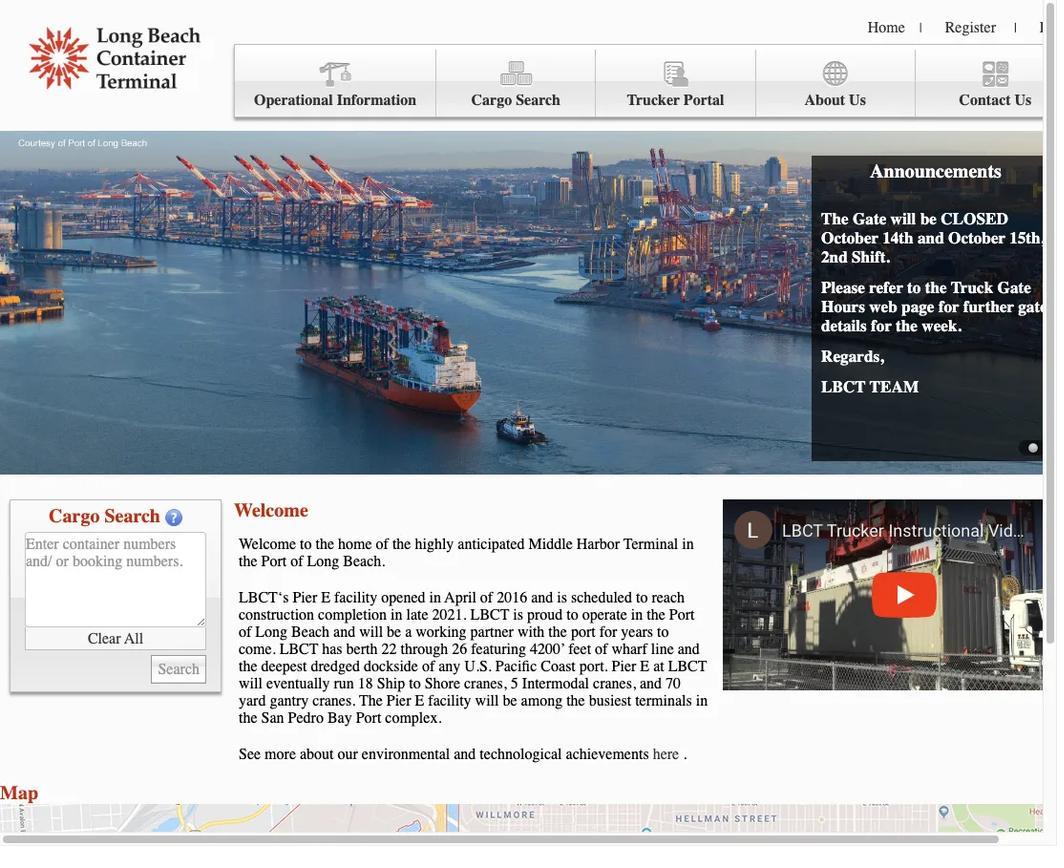 Task type: describe. For each thing, give the bounding box(es) containing it.
technological
[[480, 746, 562, 763]]

register
[[945, 19, 996, 36]]

map
[[0, 782, 38, 804]]

of right home
[[376, 536, 389, 553]]

5
[[511, 675, 519, 693]]

Enter container numbers and/ or booking numbers. text field
[[25, 532, 206, 628]]

the left san
[[239, 710, 257, 727]]

trucker portal
[[627, 92, 725, 109]]

information
[[337, 92, 417, 109]]

lbct's
[[239, 589, 289, 607]]

search inside menu bar
[[516, 92, 561, 109]]

be inside the gate will be closed october 14th and october 15th, 2nd shift.
[[920, 209, 937, 228]]

to right proud
[[567, 607, 579, 624]]

the left "truck"
[[925, 278, 947, 297]]

in right the 70
[[696, 693, 708, 710]]

1 cranes, from the left
[[464, 675, 507, 693]]

of left "2016" at the left of page
[[480, 589, 493, 607]]

contact
[[959, 92, 1011, 109]]

to right years
[[657, 624, 669, 641]]

welcome to the home of the highly anticipated middle harbor terminal in the port of long beach.
[[239, 536, 694, 570]]

among
[[521, 693, 563, 710]]

about us
[[805, 92, 866, 109]]

through
[[401, 641, 448, 658]]

about us link
[[756, 50, 916, 117]]

1 | from the left
[[920, 20, 922, 36]]

lbct up featuring
[[471, 607, 509, 624]]

san
[[261, 710, 284, 727]]

feet
[[568, 641, 591, 658]]

70
[[666, 675, 681, 693]]

0 vertical spatial e
[[321, 589, 330, 607]]

register link
[[945, 19, 996, 36]]

closed
[[941, 209, 1009, 228]]

2 vertical spatial pier
[[387, 693, 411, 710]]

bay
[[328, 710, 352, 727]]

to inside welcome to the home of the highly anticipated middle harbor terminal in the port of long beach.
[[300, 536, 312, 553]]

line
[[651, 641, 674, 658]]

15th,
[[1010, 228, 1045, 247]]

the left 'week.'
[[896, 316, 918, 335]]

wharf
[[612, 641, 647, 658]]

opened
[[381, 589, 426, 607]]

with
[[518, 624, 545, 641]]

contact us link
[[916, 50, 1057, 117]]

of up construction on the left bottom of the page
[[291, 553, 303, 570]]

refer
[[869, 278, 904, 297]]

will left a
[[359, 624, 383, 641]]

the up "yard"
[[239, 658, 257, 675]]

2021.
[[432, 607, 467, 624]]

coast
[[541, 658, 576, 675]]

deepest
[[261, 658, 307, 675]]

contact us
[[959, 92, 1032, 109]]

berth
[[346, 641, 378, 658]]

long inside welcome to the home of the highly anticipated middle harbor terminal in the port of long beach.
[[307, 553, 339, 570]]

1 horizontal spatial is
[[557, 589, 567, 607]]

the left home
[[316, 536, 334, 553]]

about
[[805, 92, 845, 109]]

pacific
[[496, 658, 537, 675]]

all
[[124, 630, 143, 647]]

lbct's pier e facility opened in april of 2016 and is scheduled to reach construction completion in late 2021.  lbct is proud to operate in the port of long beach and will be a working partner with the port for years to come.  lbct has berth 22 through 26 featuring 4200' feet of wharf line and the deepest dredged dockside of any u.s. pacific coast port. pier e at lbct will eventually run 18 ship to shore cranes, 5 intermodal cranes, and 70 yard gantry cranes. the pier e facility will be among the busiest terminals in the san pedro bay port complex.
[[239, 589, 708, 727]]

and right beach
[[333, 624, 356, 641]]

run
[[334, 675, 354, 693]]

page
[[902, 297, 935, 316]]

port.
[[580, 658, 608, 675]]

clear all button
[[25, 628, 206, 650]]

.
[[683, 746, 687, 763]]

please refer to the truck gate hours web page for further gate details for the week.
[[821, 278, 1048, 335]]

please
[[821, 278, 865, 297]]

shore
[[425, 675, 460, 693]]

team
[[870, 377, 919, 396]]

eventually
[[266, 675, 330, 693]]

terminals
[[635, 693, 692, 710]]

2 vertical spatial port
[[356, 710, 381, 727]]

the left port
[[549, 624, 567, 641]]

april
[[445, 589, 477, 607]]

any
[[439, 658, 461, 675]]

clear all
[[88, 630, 143, 647]]

and left the 70
[[640, 675, 662, 693]]

home
[[868, 19, 905, 36]]

trucker
[[627, 92, 680, 109]]

menu bar containing operational information
[[234, 44, 1057, 117]]

cargo search inside cargo search link
[[471, 92, 561, 109]]

dredged
[[311, 658, 360, 675]]

cranes.
[[313, 693, 355, 710]]

truck
[[951, 278, 994, 297]]

here
[[653, 746, 679, 763]]

will left 5
[[475, 693, 499, 710]]

log link
[[1040, 19, 1057, 36]]

1 horizontal spatial cargo
[[471, 92, 512, 109]]

terminal
[[624, 536, 678, 553]]

operational information
[[254, 92, 417, 109]]

lbct right at on the right of page
[[668, 658, 707, 675]]

2016
[[497, 589, 527, 607]]

harbor
[[577, 536, 620, 553]]

lbct down regards,​
[[821, 377, 866, 396]]

operate
[[582, 607, 627, 624]]

late
[[406, 607, 429, 624]]

1 vertical spatial cargo search
[[49, 505, 160, 527]]

2 horizontal spatial e
[[640, 658, 650, 675]]

clear
[[88, 630, 121, 647]]

anticipated
[[458, 536, 525, 553]]

the right among
[[567, 693, 585, 710]]

14th and
[[883, 228, 944, 247]]

to inside please refer to the truck gate hours web page for further gate details for the week.
[[908, 278, 921, 297]]

construction
[[239, 607, 314, 624]]

and left "technological"
[[454, 746, 476, 763]]

dockside
[[364, 658, 418, 675]]

1 october from the left
[[821, 228, 879, 247]]

0 horizontal spatial is
[[513, 607, 523, 624]]

2nd
[[821, 247, 848, 266]]

22
[[382, 641, 397, 658]]

the up lbct's
[[239, 553, 257, 570]]



Task type: vqa. For each thing, say whether or not it's contained in the screenshot.
the leftmost cranes,
yes



Task type: locate. For each thing, give the bounding box(es) containing it.
more
[[265, 746, 296, 763]]

us inside 'contact us' "link"
[[1015, 92, 1032, 109]]

the right run
[[359, 693, 383, 710]]

busiest
[[589, 693, 632, 710]]

2 october from the left
[[948, 228, 1006, 247]]

for inside lbct's pier e facility opened in april of 2016 and is scheduled to reach construction completion in late 2021.  lbct is proud to operate in the port of long beach and will be a working partner with the port for years to come.  lbct has berth 22 through 26 featuring 4200' feet of wharf line and the deepest dredged dockside of any u.s. pacific coast port. pier e at lbct will eventually run 18 ship to shore cranes, 5 intermodal cranes, and 70 yard gantry cranes. the pier e facility will be among the busiest terminals in the san pedro bay port complex.
[[600, 624, 617, 641]]

gate
[[1018, 297, 1048, 316]]

facility
[[334, 589, 378, 607], [428, 693, 472, 710]]

cranes, down 'wharf'
[[593, 675, 636, 693]]

0 vertical spatial welcome
[[234, 500, 308, 522]]

0 vertical spatial search
[[516, 92, 561, 109]]

long left beach.
[[307, 553, 339, 570]]

us for about us
[[849, 92, 866, 109]]

here link
[[653, 746, 679, 763]]

trucker portal link
[[596, 50, 756, 117]]

complex.
[[385, 710, 442, 727]]

2 horizontal spatial be
[[920, 209, 937, 228]]

cranes, left 5
[[464, 675, 507, 693]]

details
[[821, 316, 867, 335]]

1 vertical spatial be
[[387, 624, 401, 641]]

come.
[[239, 641, 276, 658]]

18
[[358, 675, 373, 693]]

1 horizontal spatial for
[[871, 316, 892, 335]]

long
[[307, 553, 339, 570], [255, 624, 288, 641]]

pier down dockside
[[387, 693, 411, 710]]

for right page
[[939, 297, 960, 316]]

us inside about us link
[[849, 92, 866, 109]]

0 horizontal spatial october
[[821, 228, 879, 247]]

the up line
[[647, 607, 666, 624]]

menu bar
[[234, 44, 1057, 117]]

the gate will be closed october 14th and october 15th, 2nd shift.
[[821, 209, 1045, 266]]

long down lbct's
[[255, 624, 288, 641]]

port right bay at the bottom of the page
[[356, 710, 381, 727]]

the up the 2nd
[[821, 209, 849, 228]]

u.s.
[[465, 658, 492, 675]]

0 horizontal spatial facility
[[334, 589, 378, 607]]

and right "2016" at the left of page
[[531, 589, 553, 607]]

reach
[[652, 589, 685, 607]]

2 cranes, from the left
[[593, 675, 636, 693]]

in inside welcome to the home of the highly anticipated middle harbor terminal in the port of long beach.
[[682, 536, 694, 553]]

see more about our environmental and technological achievements here .
[[239, 746, 687, 763]]

working
[[416, 624, 467, 641]]

e up beach
[[321, 589, 330, 607]]

0 horizontal spatial long
[[255, 624, 288, 641]]

welcome inside welcome to the home of the highly anticipated middle harbor terminal in the port of long beach.
[[239, 536, 296, 553]]

0 horizontal spatial search
[[104, 505, 160, 527]]

0 vertical spatial pier
[[293, 589, 317, 607]]

the inside lbct's pier e facility opened in april of 2016 and is scheduled to reach construction completion in late 2021.  lbct is proud to operate in the port of long beach and will be a working partner with the port for years to come.  lbct has berth 22 through 26 featuring 4200' feet of wharf line and the deepest dredged dockside of any u.s. pacific coast port. pier e at lbct will eventually run 18 ship to shore cranes, 5 intermodal cranes, and 70 yard gantry cranes. the pier e facility will be among the busiest terminals in the san pedro bay port complex.
[[359, 693, 383, 710]]

|
[[920, 20, 922, 36], [1014, 20, 1017, 36]]

of left the any at the left
[[422, 658, 435, 675]]

us right contact
[[1015, 92, 1032, 109]]

of
[[376, 536, 389, 553], [291, 553, 303, 570], [480, 589, 493, 607], [239, 624, 252, 641], [595, 641, 608, 658], [422, 658, 435, 675]]

achievements
[[566, 746, 649, 763]]

is left proud
[[513, 607, 523, 624]]

0 horizontal spatial cargo search
[[49, 505, 160, 527]]

0 vertical spatial be
[[920, 209, 937, 228]]

has
[[322, 641, 343, 658]]

will down the come.
[[239, 675, 263, 693]]

web
[[869, 297, 898, 316]]

0 horizontal spatial cargo
[[49, 505, 100, 527]]

partner
[[471, 624, 514, 641]]

to left the reach
[[636, 589, 648, 607]]

long inside lbct's pier e facility opened in april of 2016 and is scheduled to reach construction completion in late 2021.  lbct is proud to operate in the port of long beach and will be a working partner with the port for years to come.  lbct has berth 22 through 26 featuring 4200' feet of wharf line and the deepest dredged dockside of any u.s. pacific coast port. pier e at lbct will eventually run 18 ship to shore cranes, 5 intermodal cranes, and 70 yard gantry cranes. the pier e facility will be among the busiest terminals in the san pedro bay port complex.
[[255, 624, 288, 641]]

2 | from the left
[[1014, 20, 1017, 36]]

welcome for welcome to the home of the highly anticipated middle harbor terminal in the port of long beach.
[[239, 536, 296, 553]]

0 horizontal spatial e
[[321, 589, 330, 607]]

a
[[405, 624, 412, 641]]

1 vertical spatial welcome
[[239, 536, 296, 553]]

port
[[571, 624, 596, 641]]

october up "truck"
[[948, 228, 1006, 247]]

2 horizontal spatial pier
[[612, 658, 636, 675]]

lbct team
[[821, 377, 919, 396]]

pedro
[[288, 710, 324, 727]]

in left late
[[391, 607, 403, 624]]

cargo search
[[471, 92, 561, 109], [49, 505, 160, 527]]

1 vertical spatial facility
[[428, 693, 472, 710]]

1 horizontal spatial long
[[307, 553, 339, 570]]

1 horizontal spatial us
[[1015, 92, 1032, 109]]

gate right "truck"
[[998, 278, 1032, 297]]

0 vertical spatial port
[[261, 553, 287, 570]]

0 vertical spatial long
[[307, 553, 339, 570]]

None submit
[[151, 655, 206, 684]]

1 vertical spatial e
[[640, 658, 650, 675]]

be left among
[[503, 693, 517, 710]]

e left at on the right of page
[[640, 658, 650, 675]]

0 vertical spatial gate
[[853, 209, 887, 228]]

highly
[[415, 536, 454, 553]]

1 horizontal spatial cargo search
[[471, 92, 561, 109]]

facility down the any at the left
[[428, 693, 472, 710]]

us for contact us
[[1015, 92, 1032, 109]]

yard
[[239, 693, 266, 710]]

gate inside please refer to the truck gate hours web page for further gate details for the week.
[[998, 278, 1032, 297]]

2 us from the left
[[1015, 92, 1032, 109]]

1 vertical spatial gate
[[998, 278, 1032, 297]]

e left the shore
[[415, 693, 424, 710]]

to right ship at the bottom
[[409, 675, 421, 693]]

1 vertical spatial search
[[104, 505, 160, 527]]

of down lbct's
[[239, 624, 252, 641]]

gate up shift.
[[853, 209, 887, 228]]

lbct
[[821, 377, 866, 396], [471, 607, 509, 624], [280, 641, 318, 658], [668, 658, 707, 675]]

the inside the gate will be closed october 14th and october 15th, 2nd shift.
[[821, 209, 849, 228]]

1 horizontal spatial search
[[516, 92, 561, 109]]

the
[[821, 209, 849, 228], [359, 693, 383, 710]]

be left a
[[387, 624, 401, 641]]

2 vertical spatial e
[[415, 693, 424, 710]]

beach.
[[343, 553, 385, 570]]

facility down beach.
[[334, 589, 378, 607]]

home link
[[868, 19, 905, 36]]

0 vertical spatial cargo search
[[471, 92, 561, 109]]

1 horizontal spatial the
[[821, 209, 849, 228]]

completion
[[318, 607, 387, 624]]

environmental
[[362, 746, 450, 763]]

gate inside the gate will be closed october 14th and october 15th, 2nd shift.
[[853, 209, 887, 228]]

in right late
[[429, 589, 441, 607]]

0 horizontal spatial for
[[600, 624, 617, 641]]

announcements
[[870, 160, 1002, 182]]

will inside the gate will be closed october 14th and october 15th, 2nd shift.
[[891, 209, 916, 228]]

0 horizontal spatial be
[[387, 624, 401, 641]]

see
[[239, 746, 261, 763]]

pier up beach
[[293, 589, 317, 607]]

1 vertical spatial long
[[255, 624, 288, 641]]

2 vertical spatial be
[[503, 693, 517, 710]]

cargo search link
[[437, 50, 596, 117]]

0 vertical spatial cargo
[[471, 92, 512, 109]]

the left highly at the bottom of page
[[392, 536, 411, 553]]

be
[[920, 209, 937, 228], [387, 624, 401, 641], [503, 693, 517, 710]]

middle
[[529, 536, 573, 553]]

0 vertical spatial facility
[[334, 589, 378, 607]]

us right about
[[849, 92, 866, 109]]

cargo
[[471, 92, 512, 109], [49, 505, 100, 527]]

and right line
[[678, 641, 700, 658]]

to right refer
[[908, 278, 921, 297]]

the
[[925, 278, 947, 297], [896, 316, 918, 335], [316, 536, 334, 553], [392, 536, 411, 553], [239, 553, 257, 570], [647, 607, 666, 624], [549, 624, 567, 641], [239, 658, 257, 675], [567, 693, 585, 710], [239, 710, 257, 727]]

1 vertical spatial pier
[[612, 658, 636, 675]]

shift.
[[852, 247, 890, 266]]

hours
[[821, 297, 865, 316]]

will down "announcements"
[[891, 209, 916, 228]]

proud
[[527, 607, 563, 624]]

is left scheduled
[[557, 589, 567, 607]]

1 vertical spatial port
[[669, 607, 695, 624]]

4200'
[[530, 641, 565, 658]]

about
[[300, 746, 334, 763]]

2 horizontal spatial port
[[669, 607, 695, 624]]

| left log "link"
[[1014, 20, 1017, 36]]

1 horizontal spatial pier
[[387, 693, 411, 710]]

0 horizontal spatial cranes,
[[464, 675, 507, 693]]

port up line
[[669, 607, 695, 624]]

in right operate
[[631, 607, 643, 624]]

1 horizontal spatial be
[[503, 693, 517, 710]]

port up lbct's
[[261, 553, 287, 570]]

october up please
[[821, 228, 879, 247]]

| right home
[[920, 20, 922, 36]]

pier right port.
[[612, 658, 636, 675]]

of right feet
[[595, 641, 608, 658]]

for right port
[[600, 624, 617, 641]]

gate
[[853, 209, 887, 228], [998, 278, 1032, 297]]

0 horizontal spatial the
[[359, 693, 383, 710]]

0 horizontal spatial |
[[920, 20, 922, 36]]

for
[[939, 297, 960, 316], [871, 316, 892, 335], [600, 624, 617, 641]]

portal
[[684, 92, 725, 109]]

intermodal
[[522, 675, 589, 693]]

october
[[821, 228, 879, 247], [948, 228, 1006, 247]]

gantry
[[270, 693, 309, 710]]

1 horizontal spatial cranes,
[[593, 675, 636, 693]]

1 horizontal spatial facility
[[428, 693, 472, 710]]

2 horizontal spatial for
[[939, 297, 960, 316]]

0 vertical spatial the
[[821, 209, 849, 228]]

port
[[261, 553, 287, 570], [669, 607, 695, 624], [356, 710, 381, 727]]

1 horizontal spatial e
[[415, 693, 424, 710]]

scheduled
[[571, 589, 632, 607]]

at
[[653, 658, 664, 675]]

1 horizontal spatial |
[[1014, 20, 1017, 36]]

port inside welcome to the home of the highly anticipated middle harbor terminal in the port of long beach.
[[261, 553, 287, 570]]

1 vertical spatial cargo
[[49, 505, 100, 527]]

to left home
[[300, 536, 312, 553]]

for right the details
[[871, 316, 892, 335]]

be left closed
[[920, 209, 937, 228]]

and
[[531, 589, 553, 607], [333, 624, 356, 641], [678, 641, 700, 658], [640, 675, 662, 693], [454, 746, 476, 763]]

0 horizontal spatial pier
[[293, 589, 317, 607]]

0 horizontal spatial gate
[[853, 209, 887, 228]]

home
[[338, 536, 372, 553]]

1 us from the left
[[849, 92, 866, 109]]

lbct left has on the bottom of page
[[280, 641, 318, 658]]

welcome for welcome
[[234, 500, 308, 522]]

1 horizontal spatial port
[[356, 710, 381, 727]]

operational
[[254, 92, 333, 109]]

further
[[964, 297, 1014, 316]]

0 horizontal spatial port
[[261, 553, 287, 570]]

in right "terminal"
[[682, 536, 694, 553]]

us
[[849, 92, 866, 109], [1015, 92, 1032, 109]]

1 vertical spatial the
[[359, 693, 383, 710]]

1 horizontal spatial october
[[948, 228, 1006, 247]]

our
[[338, 746, 358, 763]]

featuring
[[471, 641, 526, 658]]

1 horizontal spatial gate
[[998, 278, 1032, 297]]

0 horizontal spatial us
[[849, 92, 866, 109]]



